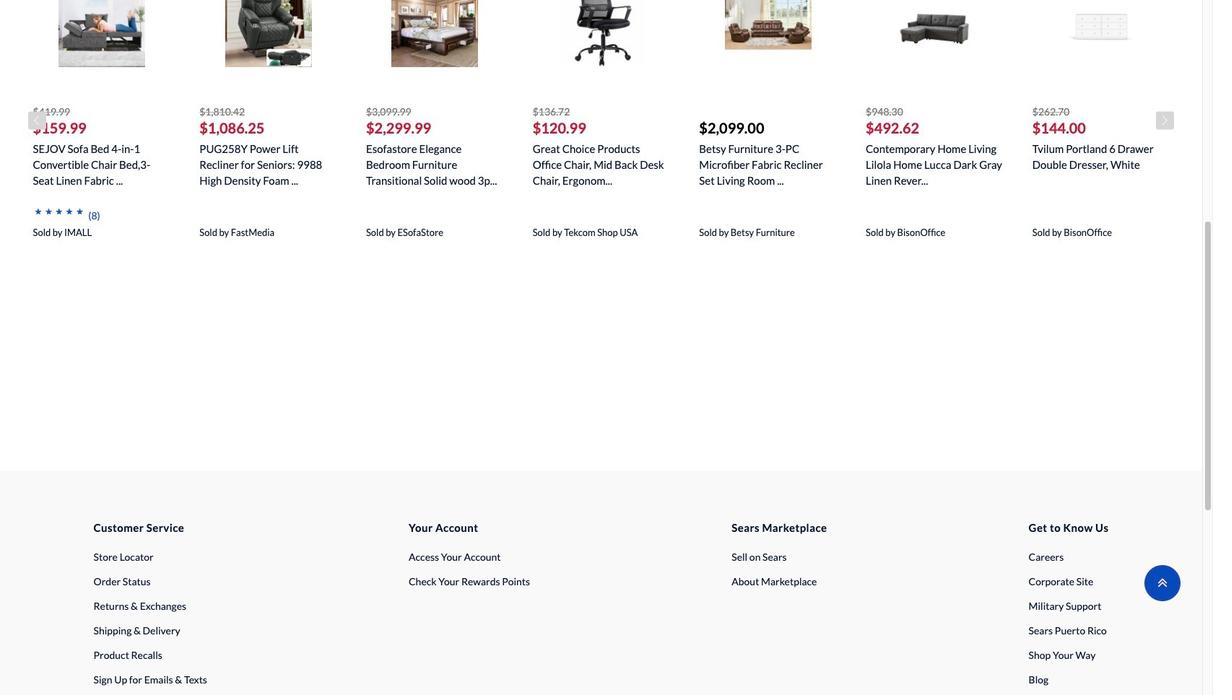 Task type: vqa. For each thing, say whether or not it's contained in the screenshot.
Tvilum Portland 6 Drawer Double Dresser, White image
yes



Task type: describe. For each thing, give the bounding box(es) containing it.
esofastore elegance bedroom furniture transitional solid wood 3pc cal king size bed 2x nightstands w usb brown cherry storage bed drawers image
[[392, 0, 478, 67]]



Task type: locate. For each thing, give the bounding box(es) containing it.
betsy furniture 3-pc microfiber fabric recliner set living room set in brown 8028-321 image
[[725, 0, 812, 67]]

footer
[[0, 269, 1203, 696]]

angle double up image
[[1158, 575, 1168, 591]]

contemporary home living lilola home lucca dark gray linen reversible sleeper sectional sofa with storage chaise image
[[892, 0, 978, 67]]

tvilum portland 6 drawer double dresser, white image
[[1058, 0, 1145, 67]]

pug258y power lift recliner for seniors: 9988 high density foam lift chair with heat and massage, reclining to 180, 2 pockets cu image
[[225, 0, 312, 67]]

sejov sofa bed 4-in-1 convertible chair bed,3-seat linen fabric loveseat sofa w/2 throw pillow,single recliner w/5 adjustable backrest image
[[58, 0, 145, 67]]

great choice products office chair, mid back desk chair, ergonomic home office desk chairs, mesh computer chair, cute swivel rolling task chai? image
[[558, 0, 645, 67]]



